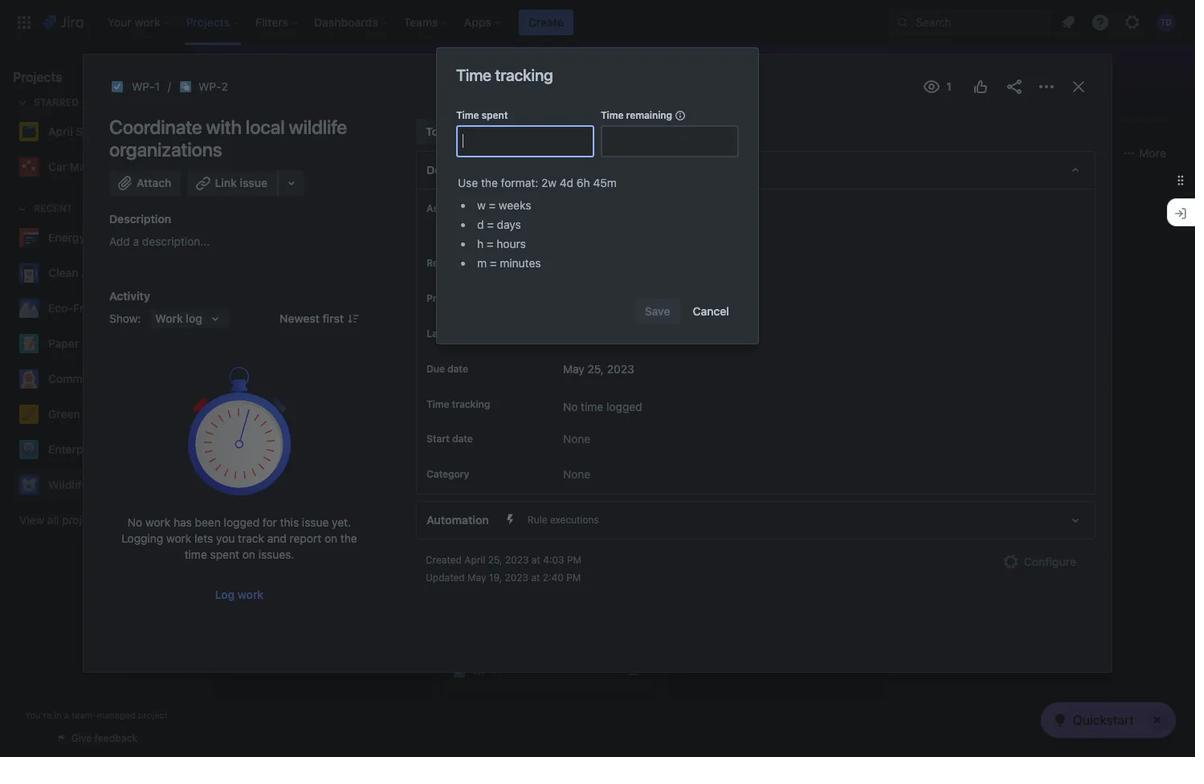 Task type: vqa. For each thing, say whether or not it's contained in the screenshot.
the Notifications icon
no



Task type: locate. For each thing, give the bounding box(es) containing it.
time
[[456, 66, 492, 84], [456, 109, 479, 121], [601, 109, 624, 121], [427, 399, 449, 411]]

april inside the 'created april 25, 2023 at 4:03 pm updated may 19, 2023 at 2:40 pm'
[[465, 555, 486, 567]]

wp-1
[[132, 80, 160, 93]]

do down link issue at the left top of page
[[244, 199, 258, 210]]

1 horizontal spatial issue
[[302, 516, 329, 529]]

0 vertical spatial organizations
[[109, 138, 222, 161]]

create
[[529, 15, 564, 29], [239, 404, 274, 418]]

26 may 2023 image
[[456, 571, 469, 584], [456, 571, 469, 584]]

0 vertical spatial at
[[532, 555, 541, 567]]

1 pm from the top
[[567, 555, 582, 567]]

visit
[[453, 397, 476, 411]]

1 vertical spatial coordinate with local wildlife organizations
[[453, 449, 674, 462]]

1 vertical spatial local
[[488, 397, 512, 411]]

habitat left loss at the left top of page
[[278, 314, 314, 328]]

in progress 3
[[456, 198, 531, 211]]

0 vertical spatial local
[[246, 116, 285, 138]]

reporter
[[427, 257, 467, 269]]

1 horizontal spatial logged
[[607, 400, 642, 414]]

coordinate with local wildlife organizations up to do
[[453, 449, 674, 462]]

wildlife up to do
[[565, 449, 602, 462]]

work up logging
[[145, 516, 171, 529]]

task image left wp-7 link
[[453, 666, 466, 679]]

reduction
[[82, 337, 136, 350]]

the inside time tracking dialog
[[481, 176, 498, 190]]

clean
[[48, 266, 78, 280]]

create button inside primary element
[[519, 9, 574, 35]]

2 right 0
[[486, 353, 493, 366]]

enterprise link
[[13, 434, 174, 466]]

the
[[481, 176, 498, 190], [341, 532, 357, 546]]

garden
[[112, 372, 151, 386]]

jira image
[[42, 12, 83, 32], [42, 12, 83, 32]]

1 vertical spatial a
[[479, 397, 485, 411]]

2 right 1
[[221, 80, 228, 93]]

1 horizontal spatial to
[[585, 473, 598, 483]]

0 horizontal spatial time
[[185, 548, 207, 562]]

2 horizontal spatial 2
[[486, 353, 493, 366]]

time tracking up forms
[[456, 66, 553, 84]]

0 horizontal spatial create button
[[213, 397, 430, 426]]

0 horizontal spatial with
[[206, 116, 242, 138]]

1
[[155, 80, 160, 93]]

25, up no time logged
[[588, 362, 604, 376]]

time down lets at the left of page
[[185, 548, 207, 562]]

to do 2
[[229, 198, 271, 211]]

0 horizontal spatial 25,
[[488, 555, 503, 567]]

time tracking inside the coordinate with local wildlife organizations dialog
[[427, 399, 490, 411]]

0 horizontal spatial task image
[[227, 366, 239, 379]]

created april 25, 2023 at 4:03 pm updated may 19, 2023 at 2:40 pm
[[426, 555, 582, 584]]

0 vertical spatial spent
[[482, 109, 508, 121]]

0 horizontal spatial local
[[246, 116, 285, 138]]

1 vertical spatial spent
[[210, 548, 239, 562]]

quickstart button
[[1041, 703, 1176, 738]]

add a description...
[[109, 235, 210, 248]]

0 vertical spatial the
[[481, 176, 498, 190]]

0
[[476, 353, 483, 366]]

0 vertical spatial no
[[563, 400, 578, 414]]

create button
[[519, 9, 574, 35], [213, 397, 430, 426]]

assignee
[[427, 202, 469, 215]]

tracking up forms
[[495, 66, 553, 84]]

may up sanctuary
[[563, 362, 585, 376]]

with down wp-2 link
[[206, 116, 242, 138]]

1 horizontal spatial the
[[481, 176, 498, 190]]

issue up report
[[302, 516, 329, 529]]

0 horizontal spatial 2
[[221, 80, 228, 93]]

work inside log work button
[[238, 588, 264, 602]]

exhibit
[[539, 517, 574, 531]]

close image
[[1069, 77, 1089, 96]]

green travel
[[48, 407, 115, 421]]

do inside to do 2
[[244, 199, 258, 210]]

task image left wp-6 link
[[227, 366, 239, 379]]

tab
[[282, 93, 320, 122]]

wildlife up search board text box
[[289, 116, 347, 138]]

a for add
[[133, 235, 139, 248]]

primary element
[[10, 0, 890, 45]]

coordinate with local wildlife organizations dialog
[[84, 55, 1112, 672]]

time down may 25, 2023 on the top
[[581, 400, 604, 414]]

rule
[[528, 514, 548, 527]]

date right "start"
[[452, 433, 473, 445]]

a right visit
[[479, 397, 485, 411]]

work right log
[[238, 588, 264, 602]]

reducing
[[227, 314, 275, 328]]

1 vertical spatial task image
[[453, 666, 466, 679]]

1 vertical spatial coordinate
[[453, 449, 510, 462]]

habitat right hours
[[542, 240, 578, 254]]

reports
[[663, 100, 705, 114]]

do
[[244, 199, 258, 210], [600, 473, 614, 483]]

to left cara nguyen icon
[[585, 473, 598, 483]]

no time logged
[[563, 400, 642, 414]]

0 vertical spatial to
[[229, 199, 242, 210]]

1 vertical spatial habitat
[[278, 314, 314, 328]]

2 vertical spatial a
[[64, 710, 69, 721]]

2 pm from the top
[[567, 572, 581, 584]]

local left animal
[[488, 397, 512, 411]]

1 vertical spatial date
[[452, 433, 473, 445]]

2023 right 19,
[[505, 572, 529, 584]]

None field
[[458, 127, 593, 156], [603, 127, 738, 156], [458, 127, 593, 156], [603, 127, 738, 156]]

none for category
[[563, 468, 591, 482]]

2 vertical spatial work
[[238, 588, 264, 602]]

project
[[138, 710, 168, 721]]

coordinate with local wildlife organizations inside dialog
[[109, 116, 347, 161]]

wildlife up minutes on the top of page
[[503, 240, 539, 254]]

time up timeline
[[456, 66, 492, 84]]

organizations up cara nguyen icon
[[605, 449, 674, 462]]

2 horizontal spatial wildlife
[[565, 449, 602, 462]]

a
[[133, 235, 139, 248], [479, 397, 485, 411], [64, 710, 69, 721]]

1 horizontal spatial on
[[325, 532, 338, 546]]

to inside to do 2
[[229, 199, 242, 210]]

1 vertical spatial to
[[585, 473, 598, 483]]

spent inside no work has been logged for this issue yet. logging work lets you track and report on the time spent on issues.
[[210, 548, 239, 562]]

spent inside time tracking dialog
[[482, 109, 508, 121]]

0 horizontal spatial no
[[128, 516, 142, 529]]

tracking inside the coordinate with local wildlife organizations dialog
[[452, 399, 490, 411]]

no up logging
[[128, 516, 142, 529]]

0 horizontal spatial to
[[229, 199, 242, 210]]

dismiss quickstart image
[[1145, 708, 1171, 734]]

at left 4:03
[[532, 555, 541, 567]]

logged down may 25, 2023 on the top
[[607, 400, 642, 414]]

the right 'use'
[[481, 176, 498, 190]]

2 vertical spatial local
[[538, 449, 562, 462]]

0 vertical spatial tracking
[[495, 66, 553, 84]]

wildlife
[[289, 116, 347, 138], [503, 240, 539, 254], [565, 449, 602, 462]]

1 vertical spatial on
[[242, 548, 255, 562]]

time tracking inside dialog
[[456, 66, 553, 84]]

1 vertical spatial time
[[185, 548, 207, 562]]

1 horizontal spatial do
[[600, 473, 614, 483]]

2 at from the top
[[531, 572, 540, 584]]

0 horizontal spatial the
[[341, 532, 357, 546]]

1 vertical spatial logged
[[224, 516, 260, 529]]

payton hansen image
[[419, 141, 445, 166], [622, 321, 641, 341]]

none down sanctuary
[[563, 433, 591, 446]]

0 vertical spatial create
[[529, 15, 564, 29]]

wp- for 6
[[246, 367, 266, 379]]

2 for to do 2
[[264, 198, 271, 211]]

show:
[[109, 312, 141, 325]]

on
[[325, 532, 338, 546], [242, 548, 255, 562]]

0 horizontal spatial wildlife
[[289, 116, 347, 138]]

0 horizontal spatial tracking
[[452, 399, 490, 411]]

may left 19,
[[468, 572, 486, 584]]

0 vertical spatial 2
[[221, 80, 228, 93]]

0 horizontal spatial logged
[[224, 516, 260, 529]]

energy efficiency link
[[13, 222, 174, 254]]

0 horizontal spatial coordinate
[[109, 116, 202, 138]]

the down yet.
[[341, 532, 357, 546]]

tracking up start date
[[452, 399, 490, 411]]

hours
[[497, 237, 526, 251]]

2023 down paradise
[[505, 555, 529, 567]]

6
[[266, 367, 273, 379]]

pm right 4:03
[[567, 555, 582, 567]]

1 vertical spatial organizations
[[605, 449, 674, 462]]

wp-6
[[246, 367, 273, 379]]

coordinate up sub task image
[[453, 449, 510, 462]]

first
[[323, 312, 344, 325]]

1 vertical spatial payton hansen image
[[622, 321, 641, 341]]

date for may 25, 2023
[[448, 363, 468, 375]]

no right animal
[[563, 400, 578, 414]]

0 vertical spatial april
[[48, 125, 73, 138]]

with down visit a local animal sanctuary in the bottom of the page
[[513, 449, 535, 462]]

local up search board text box
[[246, 116, 285, 138]]

wp-2
[[198, 80, 228, 93]]

may
[[563, 362, 585, 376], [483, 572, 504, 582], [468, 572, 486, 584]]

0 vertical spatial coordinate with local wildlife organizations
[[109, 116, 347, 161]]

1 horizontal spatial wildlife
[[503, 240, 539, 254]]

format:
[[501, 176, 538, 190]]

with
[[206, 116, 242, 138], [513, 449, 535, 462]]

organize
[[453, 240, 500, 254]]

0 vertical spatial issue
[[240, 176, 268, 190]]

0 vertical spatial with
[[206, 116, 242, 138]]

0 horizontal spatial coordinate with local wildlife organizations
[[109, 116, 347, 161]]

payton hansen image left 'add people' image
[[419, 141, 445, 166]]

2023 up no time logged
[[607, 362, 634, 376]]

1 horizontal spatial create button
[[519, 9, 574, 35]]

payton hansen image up may 25, 2023 on the top
[[622, 321, 641, 341]]

clean air campaign link
[[13, 257, 174, 289]]

logged inside no work has been logged for this issue yet. logging work lets you track and report on the time spent on issues.
[[224, 516, 260, 529]]

1 horizontal spatial 2
[[264, 198, 271, 211]]

local inside dialog
[[246, 116, 285, 138]]

restoration
[[453, 256, 509, 270]]

paper
[[48, 337, 79, 350]]

at
[[532, 555, 541, 567], [531, 572, 540, 584]]

description...
[[142, 235, 210, 248]]

use the format: 2w 4d 6h 45m
[[458, 176, 617, 190]]

1 vertical spatial 2023
[[505, 555, 529, 567]]

tab list
[[202, 93, 1186, 122]]

coordinate with local wildlife organizations up the link
[[109, 116, 347, 161]]

1 vertical spatial at
[[531, 572, 540, 584]]

tracking inside dialog
[[495, 66, 553, 84]]

=
[[489, 198, 496, 212], [487, 218, 494, 231], [487, 237, 494, 251], [490, 256, 497, 270]]

1 horizontal spatial spent
[[482, 109, 508, 121]]

logged
[[607, 400, 642, 414], [224, 516, 260, 529]]

newest
[[280, 312, 320, 325]]

report
[[290, 532, 322, 546]]

0 vertical spatial coordinate
[[109, 116, 202, 138]]

1 vertical spatial the
[[341, 532, 357, 546]]

forms link
[[503, 93, 542, 122]]

reducing habitat loss
[[227, 314, 338, 328]]

a right in
[[64, 710, 69, 721]]

rule executions
[[528, 514, 599, 527]]

minutes
[[500, 256, 541, 270]]

1 vertical spatial create button
[[213, 397, 430, 426]]

pm right the 2:40
[[567, 572, 581, 584]]

wp- for 7
[[472, 666, 493, 678]]

starred
[[34, 96, 79, 108]]

25, up 19,
[[488, 555, 503, 567]]

in
[[456, 199, 465, 210]]

timeline link
[[438, 93, 490, 122]]

on down track
[[242, 548, 255, 562]]

preservation
[[91, 478, 158, 492]]

0 vertical spatial none
[[563, 433, 591, 446]]

link issue button
[[188, 170, 279, 196]]

habitat inside organize wildlife habitat restoration event
[[542, 240, 578, 254]]

details element
[[416, 151, 1096, 190]]

give feedback button
[[46, 725, 147, 752]]

= right d
[[487, 218, 494, 231]]

1 vertical spatial create
[[239, 404, 274, 418]]

local
[[246, 116, 285, 138], [488, 397, 512, 411], [538, 449, 562, 462]]

april sustainability
[[48, 125, 148, 138]]

Search field
[[890, 9, 1051, 35]]

task image
[[227, 366, 239, 379], [453, 666, 466, 679]]

0 vertical spatial wildlife
[[289, 116, 347, 138]]

local down animal
[[538, 449, 562, 462]]

at left the 2:40
[[531, 572, 540, 584]]

time tracking up start date
[[427, 399, 490, 411]]

in
[[54, 710, 62, 721]]

organizations up attach
[[109, 138, 222, 161]]

0 vertical spatial create button
[[519, 9, 574, 35]]

april up the 26
[[465, 555, 486, 567]]

2 none from the top
[[563, 468, 591, 482]]

give feedback
[[71, 733, 138, 745]]

2 down link issue at the left top of page
[[264, 198, 271, 211]]

2023
[[607, 362, 634, 376], [505, 555, 529, 567], [505, 572, 529, 584]]

1 vertical spatial issue
[[302, 516, 329, 529]]

1 vertical spatial pm
[[567, 572, 581, 584]]

collapse starred projects image
[[13, 93, 32, 112]]

1 horizontal spatial a
[[133, 235, 139, 248]]

1 none from the top
[[563, 433, 591, 446]]

date for none
[[452, 433, 473, 445]]

m
[[477, 256, 487, 270]]

a right the add
[[133, 235, 139, 248]]

0 vertical spatial time tracking
[[456, 66, 553, 84]]

1 vertical spatial time tracking
[[427, 399, 490, 411]]

issue inside button
[[240, 176, 268, 190]]

community garden link
[[13, 363, 174, 395]]

no inside no work has been logged for this issue yet. logging work lets you track and report on the time spent on issues.
[[128, 516, 142, 529]]

do left cara nguyen icon
[[600, 473, 614, 483]]

1 vertical spatial wildlife
[[503, 240, 539, 254]]

1 horizontal spatial time
[[581, 400, 604, 414]]

1 vertical spatial do
[[600, 473, 614, 483]]

link issue
[[215, 176, 268, 190]]

progress
[[468, 199, 517, 210]]

check image
[[1051, 711, 1070, 730]]

to for to do
[[585, 473, 598, 483]]

april down starred
[[48, 125, 73, 138]]

25, inside the 'created april 25, 2023 at 4:03 pm updated may 19, 2023 at 2:40 pm'
[[488, 555, 503, 567]]

d
[[477, 218, 484, 231]]

executions
[[550, 514, 599, 527]]

0 vertical spatial payton hansen image
[[419, 141, 445, 166]]

on down yet.
[[325, 532, 338, 546]]

date right due
[[448, 363, 468, 375]]

task image for wp-6
[[227, 366, 239, 379]]

wp-
[[132, 80, 155, 93], [198, 80, 221, 93], [246, 367, 266, 379], [472, 666, 493, 678]]

logged up track
[[224, 516, 260, 529]]

2 horizontal spatial local
[[538, 449, 562, 462]]

clean air campaign
[[48, 266, 153, 280]]

0 horizontal spatial spent
[[210, 548, 239, 562]]

1 vertical spatial no
[[128, 516, 142, 529]]

green
[[48, 407, 80, 421]]

0 horizontal spatial issue
[[240, 176, 268, 190]]

to down 'link issue' button
[[229, 199, 242, 210]]

0 horizontal spatial do
[[244, 199, 258, 210]]

0 vertical spatial a
[[133, 235, 139, 248]]

may 25, 2023
[[563, 362, 634, 376]]

coordinate down 1
[[109, 116, 202, 138]]

with inside dialog
[[206, 116, 242, 138]]

view
[[19, 513, 44, 527]]

2 vertical spatial 2
[[486, 353, 493, 366]]

time left visit
[[427, 399, 449, 411]]

25,
[[588, 362, 604, 376], [488, 555, 503, 567]]

a inside dialog
[[133, 235, 139, 248]]

no for time
[[563, 400, 578, 414]]

issue up to do 2
[[240, 176, 268, 190]]

0 vertical spatial task image
[[227, 366, 239, 379]]

work down 'has'
[[166, 532, 191, 546]]

2 horizontal spatial a
[[479, 397, 485, 411]]

april sustainability link
[[13, 116, 174, 148]]

packaging
[[119, 301, 174, 315]]

wp- for 2
[[198, 80, 221, 93]]

none up executions
[[563, 468, 591, 482]]

1 horizontal spatial tracking
[[495, 66, 553, 84]]

newest first image
[[347, 313, 360, 325]]

2 vertical spatial wildlife
[[565, 449, 602, 462]]

0 horizontal spatial habitat
[[278, 314, 314, 328]]

coordinate
[[109, 116, 202, 138], [453, 449, 510, 462]]



Task type: describe. For each thing, give the bounding box(es) containing it.
add
[[109, 235, 130, 248]]

medium image
[[627, 666, 640, 679]]

energy efficiency
[[48, 231, 141, 244]]

26
[[469, 572, 481, 582]]

/
[[483, 353, 486, 366]]

visit a local animal sanctuary
[[453, 397, 603, 411]]

no for work
[[128, 516, 142, 529]]

newest first
[[280, 312, 344, 325]]

cancel
[[693, 304, 730, 318]]

to for to do 2
[[229, 199, 242, 210]]

timeline
[[442, 100, 487, 114]]

w = weeks d = days h = hours m = minutes
[[477, 198, 541, 270]]

you're
[[25, 710, 52, 721]]

time tracking dialog
[[437, 48, 758, 344]]

created
[[426, 555, 462, 567]]

wildlife
[[48, 478, 88, 492]]

you
[[216, 532, 235, 546]]

feedback
[[94, 733, 138, 745]]

issues
[[610, 100, 644, 114]]

eco-
[[48, 301, 73, 315]]

been
[[195, 516, 221, 529]]

wp- for 1
[[132, 80, 155, 93]]

create banner
[[0, 0, 1196, 45]]

has
[[174, 516, 192, 529]]

1 at from the top
[[532, 555, 541, 567]]

animal
[[453, 517, 488, 531]]

time inside no work has been logged for this issue yet. logging work lets you track and report on the time spent on issues.
[[185, 548, 207, 562]]

coordinate inside dialog
[[109, 116, 202, 138]]

projects
[[13, 70, 62, 84]]

yet.
[[332, 516, 351, 529]]

issues.
[[258, 548, 294, 562]]

2 vertical spatial 2023
[[505, 572, 529, 584]]

time up 'add people' image
[[456, 109, 479, 121]]

wp-7
[[472, 666, 499, 678]]

reports link
[[660, 93, 708, 122]]

tab list containing timeline
[[202, 93, 1186, 122]]

give
[[71, 733, 92, 745]]

event
[[512, 256, 541, 270]]

do for to do 2
[[244, 199, 258, 210]]

newest first button
[[270, 309, 370, 329]]

log work button
[[206, 582, 273, 608]]

Search board text field
[[214, 142, 336, 165]]

loss
[[317, 314, 338, 328]]

cara nguyen image
[[622, 469, 641, 488]]

task image for wp-7
[[453, 666, 466, 679]]

search image
[[897, 16, 909, 29]]

priority
[[427, 292, 461, 305]]

maintenance
[[70, 160, 138, 174]]

0 horizontal spatial payton hansen image
[[419, 141, 445, 166]]

time remaining
[[601, 109, 672, 121]]

w
[[477, 198, 486, 212]]

1 horizontal spatial organizations
[[605, 449, 674, 462]]

log
[[215, 588, 235, 602]]

use
[[458, 176, 478, 190]]

community garden
[[48, 372, 151, 386]]

cancel button
[[683, 299, 739, 325]]

automation element
[[416, 502, 1096, 540]]

time left remaining
[[601, 109, 624, 121]]

wp-7 link
[[472, 666, 499, 679]]

issue inside no work has been logged for this issue yet. logging work lets you track and report on the time spent on issues.
[[302, 516, 329, 529]]

1 horizontal spatial local
[[488, 397, 512, 411]]

work for no
[[145, 516, 171, 529]]

wildlife preservation
[[48, 478, 158, 492]]

1 vertical spatial with
[[513, 449, 535, 462]]

0 horizontal spatial create
[[239, 404, 274, 418]]

h
[[477, 237, 484, 251]]

managed
[[97, 710, 136, 721]]

lets
[[194, 532, 213, 546]]

no work has been logged for this issue yet. logging work lets you track and report on the time spent on issues.
[[122, 516, 357, 562]]

this
[[280, 516, 299, 529]]

due date
[[427, 363, 468, 375]]

and
[[267, 532, 287, 546]]

1 horizontal spatial payton hansen image
[[622, 321, 641, 341]]

0 horizontal spatial on
[[242, 548, 255, 562]]

sub task image
[[453, 472, 466, 485]]

time inside the coordinate with local wildlife organizations dialog
[[427, 399, 449, 411]]

4:03
[[543, 555, 564, 567]]

1 horizontal spatial coordinate with local wildlife organizations
[[453, 449, 674, 462]]

2 for 0 / 2
[[486, 353, 493, 366]]

projects
[[62, 513, 104, 527]]

for
[[263, 516, 277, 529]]

organizations inside the coordinate with local wildlife organizations dialog
[[109, 138, 222, 161]]

activity
[[109, 289, 150, 303]]

0 horizontal spatial a
[[64, 710, 69, 721]]

eco-friendly packaging
[[48, 301, 174, 315]]

26 may
[[469, 572, 504, 582]]

2w
[[542, 176, 557, 190]]

paradise
[[491, 517, 536, 531]]

animal
[[515, 397, 549, 411]]

travel
[[83, 407, 115, 421]]

0 vertical spatial 2023
[[607, 362, 634, 376]]

efficiency
[[88, 231, 141, 244]]

sustainability
[[76, 125, 148, 138]]

friendly
[[73, 301, 116, 315]]

wildlife inside coordinate with local wildlife organizations
[[289, 116, 347, 138]]

wp-1 link
[[132, 77, 160, 96]]

= right 'm'
[[490, 256, 497, 270]]

paper reduction link
[[13, 328, 174, 360]]

2 inside the coordinate with local wildlife organizations dialog
[[221, 80, 228, 93]]

create inside primary element
[[529, 15, 564, 29]]

labels
[[427, 328, 457, 340]]

= right "h"
[[487, 237, 494, 251]]

view all projects link
[[13, 506, 180, 535]]

19,
[[489, 572, 502, 584]]

0 vertical spatial time
[[581, 400, 604, 414]]

wildlife inside organize wildlife habitat restoration event
[[503, 240, 539, 254]]

none for start date
[[563, 433, 591, 446]]

may inside the 'created april 25, 2023 at 4:03 pm updated may 19, 2023 at 2:40 pm'
[[468, 572, 486, 584]]

may right the 26
[[483, 572, 504, 582]]

attach
[[137, 176, 172, 190]]

= right w
[[489, 198, 496, 212]]

do for to do
[[600, 473, 614, 483]]

pages link
[[555, 93, 594, 122]]

0 vertical spatial on
[[325, 532, 338, 546]]

work for log
[[238, 588, 264, 602]]

0 horizontal spatial april
[[48, 125, 73, 138]]

the inside no work has been logged for this issue yet. logging work lets you track and report on the time spent on issues.
[[341, 532, 357, 546]]

start
[[427, 433, 450, 445]]

7
[[493, 666, 499, 678]]

campaign
[[99, 266, 153, 280]]

weeks
[[499, 198, 531, 212]]

paper reduction
[[48, 337, 136, 350]]

days
[[497, 218, 521, 231]]

add people image
[[455, 144, 474, 163]]

2:40
[[543, 572, 564, 584]]

details
[[427, 163, 464, 177]]

collapse recent projects image
[[13, 199, 32, 219]]

0 vertical spatial 25,
[[588, 362, 604, 376]]

car maintenance education
[[48, 160, 194, 174]]

cara nguyen image
[[399, 141, 424, 166]]

1 vertical spatial work
[[166, 532, 191, 546]]

a for visit
[[479, 397, 485, 411]]

wp-6 link
[[246, 366, 273, 380]]



